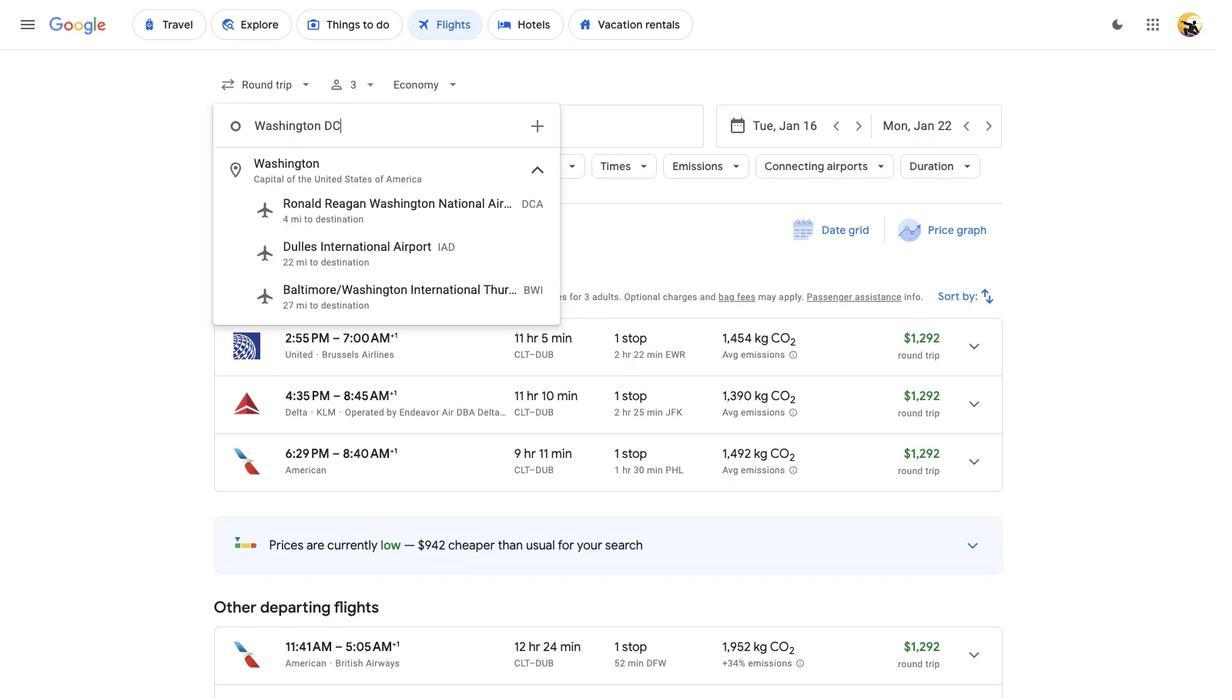 Task type: describe. For each thing, give the bounding box(es) containing it.
adults.
[[592, 292, 622, 303]]

25
[[634, 408, 645, 418]]

brussels airlines
[[322, 350, 394, 361]]

passenger assistance button
[[807, 292, 902, 303]]

8:40 am
[[343, 447, 390, 462]]

round for 1,952
[[898, 660, 923, 670]]

avg emissions for 1,454
[[723, 350, 786, 361]]

11 inside 9 hr 11 min clt – dub
[[539, 447, 549, 462]]

16 – 22,
[[351, 219, 387, 233]]

2 of from the left
[[375, 174, 384, 185]]

total duration 9 hr 11 min. element
[[515, 447, 615, 465]]

airport inside dulles international airport iad 22 mi to destination
[[394, 240, 432, 254]]

– inside 12 hr 24 min clt – dub
[[529, 659, 536, 670]]

washington inside washington capital of the united states of america
[[254, 156, 320, 171]]

airlines button
[[377, 154, 451, 179]]

brussels
[[322, 350, 359, 361]]

4:35 pm – 8:45 am + 1
[[285, 388, 397, 405]]

bag
[[719, 292, 735, 303]]

stops button
[[307, 154, 371, 179]]

—
[[404, 539, 415, 554]]

usual
[[526, 539, 555, 554]]

mi inside baltimore/washington international thurgood marshall airport (bwi) option
[[297, 300, 307, 311]]

$1,292 round trip for 1,390
[[898, 389, 940, 419]]

than
[[498, 539, 523, 554]]

track prices
[[240, 219, 303, 233]]

6:29 pm – 8:40 am + 1
[[285, 446, 398, 462]]

kg for 1,454
[[755, 331, 769, 347]]

leaves charlotte douglas international airport at 4:35 pm on tuesday, january 16 and arrives at dublin airport at 8:45 am on wednesday, january 17. element
[[285, 388, 397, 405]]

trip for 1,390
[[926, 408, 940, 419]]

jan 16 – 22, 2024
[[329, 219, 416, 233]]

Arrival time: 8:45 AM on  Wednesday, January 17. text field
[[344, 388, 397, 405]]

apply.
[[779, 292, 805, 303]]

$1,292 for 1,952
[[904, 640, 940, 656]]

assistance
[[855, 292, 902, 303]]

1292 us dollars text field for 1,492
[[904, 447, 940, 462]]

trip for 1,454
[[926, 351, 940, 361]]

all filters
[[243, 159, 288, 173]]

emissions for 1,492
[[741, 466, 786, 476]]

price graph button
[[889, 217, 1000, 244]]

2 american from the top
[[285, 659, 327, 670]]

10
[[542, 389, 554, 405]]

airport for washington
[[488, 196, 527, 211]]

ewr
[[666, 350, 686, 361]]

to inside dulles international airport iad 22 mi to destination
[[310, 257, 319, 268]]

departing for best
[[249, 268, 320, 287]]

2 and from the left
[[700, 292, 716, 303]]

best departing flights
[[214, 268, 368, 287]]

1 stop 1 hr 30 min phl
[[615, 447, 684, 476]]

co for 1,492
[[771, 447, 790, 462]]

Departure time: 4:35 PM. text field
[[285, 389, 330, 405]]

co for 1,952
[[770, 640, 789, 656]]

– inside 9 hr 11 min clt – dub
[[529, 465, 536, 476]]

– inside 2:55 pm – 7:00 am + 1
[[333, 331, 340, 347]]

+ for 5:05 am
[[392, 640, 397, 650]]

grid
[[849, 223, 869, 237]]

1 inside 4:35 pm – 8:45 am + 1
[[394, 388, 397, 398]]

mi inside dulles international airport iad 22 mi to destination
[[297, 257, 307, 268]]

Departure time: 11:41 AM. text field
[[285, 640, 332, 656]]

america
[[386, 174, 422, 185]]

endeavor
[[399, 408, 440, 418]]

all filters button
[[214, 154, 301, 179]]

national
[[439, 196, 485, 211]]

all
[[243, 159, 256, 173]]

flight details. leaves charlotte douglas international airport at 2:55 pm on tuesday, january 16 and arrives at dublin airport at 7:00 am on wednesday, january 17. image
[[956, 328, 993, 365]]

main menu image
[[18, 15, 37, 34]]

date grid button
[[782, 217, 882, 244]]

learn more about tracked prices image
[[306, 219, 320, 233]]

loading results progress bar
[[0, 49, 1217, 52]]

9
[[515, 447, 521, 462]]

1 stop flight. element for 11 hr 5 min
[[615, 331, 647, 349]]

24
[[544, 640, 558, 656]]

operated by endeavor air dba delta connection
[[345, 408, 552, 418]]

prices include required taxes + fees for 3 adults. optional charges and bag fees may apply. passenger assistance
[[413, 292, 902, 303]]

flight details. leaves charlotte douglas international airport at 4:35 pm on tuesday, january 16 and arrives at dublin airport at 8:45 am on wednesday, january 17. image
[[956, 386, 993, 423]]

1 stop 2 hr 25 min jfk
[[615, 389, 683, 418]]

clt for 11 hr 5 min
[[515, 350, 529, 361]]

price graph
[[929, 223, 987, 237]]

3 inside popup button
[[350, 79, 357, 91]]

hr inside 12 hr 24 min clt – dub
[[529, 640, 541, 656]]

1 and from the left
[[314, 292, 330, 303]]

british
[[336, 659, 363, 670]]

airways
[[366, 659, 400, 670]]

1,952 kg co 2
[[723, 640, 795, 658]]

30
[[634, 465, 645, 476]]

$1,292 for 1,492
[[904, 447, 940, 462]]

thurgood
[[484, 283, 537, 297]]

11:41 am – 5:05 am + 1
[[285, 640, 400, 656]]

1292 US dollars text field
[[904, 640, 940, 656]]

– inside "11 hr 5 min clt – dub"
[[529, 350, 536, 361]]

kg for 1,952
[[754, 640, 768, 656]]

avg emissions for 1,390
[[723, 408, 786, 419]]

other
[[214, 599, 257, 618]]

+ for 7:00 am
[[391, 331, 395, 341]]

destination inside dulles international airport iad 22 mi to destination
[[321, 257, 370, 268]]

1 up layover (1 of 1) is a 1 hr 30 min layover at philadelphia international airport in philadelphia. 'element'
[[615, 447, 620, 462]]

layover (1 of 1) is a 2 hr 25 min layover at john f. kennedy international airport in new york. element
[[615, 407, 715, 419]]

22 for dulles
[[283, 257, 294, 268]]

search
[[605, 539, 643, 554]]

2024
[[389, 219, 416, 233]]

avg for 1,454
[[723, 350, 739, 361]]

price for price graph
[[929, 223, 955, 237]]

0 horizontal spatial united
[[285, 350, 313, 361]]

connecting airports
[[765, 159, 868, 173]]

1 inside the 1 stop 2 hr 22 min ewr
[[615, 331, 620, 347]]

hr inside the 1 stop 1 hr 30 min phl
[[623, 465, 631, 476]]

are
[[307, 539, 325, 554]]

prices for prices are currently low — $942 cheaper than usual for your search
[[269, 539, 304, 554]]

prices are currently low — $942 cheaper than usual for your search
[[269, 539, 643, 554]]

co for 1,390
[[771, 389, 791, 405]]

emissions for 1,454
[[741, 350, 786, 361]]

charges
[[663, 292, 698, 303]]

departing for other
[[260, 599, 331, 618]]

2 for 1,390
[[791, 394, 796, 407]]

on
[[277, 292, 288, 303]]

kg for 1,492
[[754, 447, 768, 462]]

+ right taxes
[[541, 292, 546, 303]]

hr inside the 1 stop 2 hr 22 min ewr
[[623, 350, 631, 361]]

– inside 11 hr 10 min clt – dub
[[529, 408, 536, 418]]

flight details. leaves charlotte douglas international airport at 11:41 am on tuesday, january 16 and arrives at dublin airport at 5:05 am on wednesday, january 17. image
[[956, 637, 993, 674]]

min inside the 1 stop 2 hr 22 min ewr
[[647, 350, 663, 361]]

avg for 1,390
[[723, 408, 739, 419]]

min inside "11 hr 5 min clt – dub"
[[552, 331, 572, 347]]

12
[[515, 640, 526, 656]]

5:05 am
[[346, 640, 392, 656]]

trip for 1,492
[[926, 466, 940, 477]]

2 for 1,492
[[790, 452, 795, 465]]

price button
[[524, 148, 585, 185]]

iad
[[438, 241, 456, 253]]

2 fees from the left
[[737, 292, 756, 303]]

1 inside the 1 stop 52 min dfw
[[615, 640, 620, 656]]

stop for 12 hr 24 min
[[622, 640, 647, 656]]

+ for 8:45 am
[[390, 388, 394, 398]]

destination inside ronald reagan washington national airport dca 4 mi to destination
[[316, 214, 364, 225]]

Arrival time: 5:05 AM on  Wednesday, January 17. text field
[[346, 640, 400, 656]]

dulles international airport (iad) option
[[214, 232, 559, 275]]

1 horizontal spatial 3
[[585, 292, 590, 303]]

price for price
[[533, 159, 559, 173]]

co for 1,454
[[771, 331, 791, 347]]

2 inside "1 stop 2 hr 25 min jfk"
[[615, 408, 620, 418]]

include
[[443, 292, 474, 303]]

marshall
[[540, 283, 588, 297]]

to inside ronald reagan washington national airport dca 4 mi to destination
[[304, 214, 313, 225]]

1 american from the top
[[285, 465, 327, 476]]

jan
[[329, 219, 348, 233]]

11 for 11 hr 5 min
[[515, 331, 524, 347]]

min inside 9 hr 11 min clt – dub
[[552, 447, 572, 462]]

airports
[[827, 159, 868, 173]]

toggle nearby airports for washington image
[[528, 161, 547, 180]]

+34%
[[723, 659, 746, 670]]

international for airport
[[320, 240, 390, 254]]

 image for 2:55 pm
[[316, 350, 319, 361]]

1292 us dollars text field for 1,454
[[904, 331, 940, 347]]

12 hr 24 min clt – dub
[[515, 640, 581, 670]]

date
[[822, 223, 846, 237]]

1 inside "1 stop 2 hr 25 min jfk"
[[615, 389, 620, 405]]

baltimore/washington international thurgood marshall airport
[[283, 283, 630, 297]]

11 hr 10 min clt – dub
[[515, 389, 578, 418]]

flights for best departing flights
[[323, 268, 368, 287]]

4:35 pm
[[285, 389, 330, 405]]

1 stop 2 hr 22 min ewr
[[615, 331, 686, 361]]

duration button
[[901, 148, 981, 185]]

dulles international airport iad 22 mi to destination
[[283, 240, 456, 268]]

$1,292 round trip for 1,454
[[898, 331, 940, 361]]

27
[[283, 300, 294, 311]]

min inside 12 hr 24 min clt – dub
[[560, 640, 581, 656]]

2 for 1,454
[[791, 336, 796, 349]]

2 inside the 1 stop 2 hr 22 min ewr
[[615, 350, 620, 361]]

 image for 4:35 pm
[[311, 408, 314, 418]]

by:
[[963, 290, 978, 304]]

times
[[601, 159, 631, 173]]

1 fees from the left
[[549, 292, 567, 303]]

emissions button
[[664, 148, 749, 185]]

flight details. leaves charlotte douglas international airport at 6:29 pm on tuesday, january 16 and arrives at dublin airport at 8:40 am on wednesday, january 17. image
[[956, 444, 993, 481]]

1 stop 52 min dfw
[[615, 640, 667, 670]]

best
[[214, 268, 246, 287]]

+34% emissions
[[723, 659, 793, 670]]

dub for 11
[[536, 465, 554, 476]]

dub for 5
[[536, 350, 554, 361]]

1292 us dollars text field for 1,390
[[904, 389, 940, 405]]

6:29 pm
[[285, 447, 330, 462]]

washington option
[[214, 152, 559, 189]]

connecting airports button
[[756, 148, 894, 185]]

dub for 24
[[536, 659, 554, 670]]



Task type: locate. For each thing, give the bounding box(es) containing it.
0 horizontal spatial airport
[[394, 240, 432, 254]]

clt for 11 hr 10 min
[[515, 408, 529, 418]]

list box inside enter your origin dialog
[[214, 148, 630, 324]]

52
[[615, 659, 626, 670]]

baltimore/washington international thurgood marshall airport (bwi) option
[[214, 275, 630, 318]]

international for thurgood
[[411, 283, 481, 297]]

1 inside 2:55 pm – 7:00 am + 1
[[395, 331, 398, 341]]

connection
[[503, 408, 552, 418]]

Departure text field
[[753, 106, 824, 147]]

min right the 10 on the left of the page
[[557, 389, 578, 405]]

$1,292 round trip left flight details. leaves charlotte douglas international airport at 4:35 pm on tuesday, january 16 and arrives at dublin airport at 8:45 am on wednesday, january 17. icon
[[898, 389, 940, 419]]

0 horizontal spatial washington
[[254, 156, 320, 171]]

2 left 25
[[615, 408, 620, 418]]

1 vertical spatial airport
[[394, 240, 432, 254]]

sort by:
[[938, 290, 978, 304]]

1 vertical spatial washington
[[370, 196, 435, 211]]

1 $1,292 round trip from the top
[[898, 331, 940, 361]]

2 inside 1,454 kg co 2
[[791, 336, 796, 349]]

bag fees button
[[719, 292, 756, 303]]

main content containing best departing flights
[[214, 217, 1003, 699]]

Where else? text field
[[254, 108, 519, 145]]

22 inside dulles international airport iad 22 mi to destination
[[283, 257, 294, 268]]

kg inside 1,454 kg co 2
[[755, 331, 769, 347]]

1 horizontal spatial of
[[375, 174, 384, 185]]

0 vertical spatial american
[[285, 465, 327, 476]]

 image down 2:55 pm text field
[[316, 350, 319, 361]]

+ for 8:40 am
[[390, 446, 394, 456]]

1 avg from the top
[[723, 350, 739, 361]]

kg inside "1,390 kg co 2"
[[755, 389, 769, 405]]

11 right the 9
[[539, 447, 549, 462]]

1 up by
[[394, 388, 397, 398]]

+
[[541, 292, 546, 303], [391, 331, 395, 341], [390, 388, 394, 398], [390, 446, 394, 456], [392, 640, 397, 650]]

$1,292 round trip left flight details. leaves charlotte douglas international airport at 6:29 pm on tuesday, january 16 and arrives at dublin airport at 8:40 am on wednesday, january 17. image
[[898, 447, 940, 477]]

united down stops
[[314, 174, 342, 185]]

avg down 1,454
[[723, 350, 739, 361]]

3 1292 us dollars text field from the top
[[904, 447, 940, 462]]

hr inside "1 stop 2 hr 25 min jfk"
[[623, 408, 631, 418]]

united down 2:55 pm text field
[[285, 350, 313, 361]]

+ inside 2:55 pm – 7:00 am + 1
[[391, 331, 395, 341]]

4 clt from the top
[[515, 659, 529, 670]]

ranked
[[214, 292, 246, 303]]

1 1 stop flight. element from the top
[[615, 331, 647, 349]]

list box containing washington
[[214, 148, 630, 324]]

1 $1,292 from the top
[[904, 331, 940, 347]]

11 inside "11 hr 5 min clt – dub"
[[515, 331, 524, 347]]

$1,292 left flight details. leaves charlotte douglas international airport at 11:41 am on tuesday, january 16 and arrives at dublin airport at 5:05 am on wednesday, january 17. image
[[904, 640, 940, 656]]

stop for 11 hr 10 min
[[622, 389, 647, 405]]

Arrival time: 7:00 AM on  Wednesday, January 17. text field
[[343, 331, 398, 347]]

emissions down 1,454 kg co 2
[[741, 350, 786, 361]]

4 dub from the top
[[536, 659, 554, 670]]

+ inside 4:35 pm – 8:45 am + 1
[[390, 388, 394, 398]]

trip for 1,952
[[926, 660, 940, 670]]

0 horizontal spatial price
[[533, 159, 559, 173]]

dub inside "11 hr 5 min clt – dub"
[[536, 350, 554, 361]]

bwi
[[524, 284, 544, 297]]

2 vertical spatial airport
[[591, 283, 630, 297]]

2 right 1,390
[[791, 394, 796, 407]]

$1,292 round trip
[[898, 331, 940, 361], [898, 389, 940, 419], [898, 447, 940, 477], [898, 640, 940, 670]]

2 for 1,952
[[789, 645, 795, 658]]

4 trip from the top
[[926, 660, 940, 670]]

origin, select multiple airports image
[[528, 117, 547, 136]]

2 dub from the top
[[536, 408, 554, 418]]

22 inside the 1 stop 2 hr 22 min ewr
[[634, 350, 645, 361]]

4 $1,292 round trip from the top
[[898, 640, 940, 670]]

1 vertical spatial departing
[[260, 599, 331, 618]]

1 stop flight. element down optional
[[615, 331, 647, 349]]

1 vertical spatial avg emissions
[[723, 408, 786, 419]]

airport for thurgood
[[591, 283, 630, 297]]

0 vertical spatial 22
[[283, 257, 294, 268]]

air
[[442, 408, 454, 418]]

airport
[[488, 196, 527, 211], [394, 240, 432, 254], [591, 283, 630, 297]]

1 vertical spatial for
[[558, 539, 574, 554]]

3 $1,292 round trip from the top
[[898, 447, 940, 477]]

1 horizontal spatial price
[[929, 223, 955, 237]]

2 vertical spatial to
[[310, 300, 319, 311]]

your
[[577, 539, 603, 554]]

clt for 9 hr 11 min
[[515, 465, 529, 476]]

hr left 5
[[527, 331, 539, 347]]

– down total duration 11 hr 5 min. element
[[529, 350, 536, 361]]

1 horizontal spatial fees
[[737, 292, 756, 303]]

2 vertical spatial 1292 us dollars text field
[[904, 447, 940, 462]]

3 up where else? text box
[[350, 79, 357, 91]]

1 stop flight. element up 52
[[615, 640, 647, 658]]

airport inside ronald reagan washington national airport dca 4 mi to destination
[[488, 196, 527, 211]]

mi
[[291, 214, 302, 225], [297, 257, 307, 268], [297, 300, 307, 311]]

total duration 12 hr 24 min. element
[[515, 640, 615, 658]]

states
[[345, 174, 372, 185]]

2 $1,292 from the top
[[904, 389, 940, 405]]

2 horizontal spatial airport
[[591, 283, 630, 297]]

2 trip from the top
[[926, 408, 940, 419]]

and right price
[[314, 292, 330, 303]]

5
[[542, 331, 549, 347]]

2 1292 us dollars text field from the top
[[904, 389, 940, 405]]

kg right 1,390
[[755, 389, 769, 405]]

min inside the 1 stop 1 hr 30 min phl
[[647, 465, 663, 476]]

main content
[[214, 217, 1003, 699]]

trip left flight details. leaves charlotte douglas international airport at 2:55 pm on tuesday, january 16 and arrives at dublin airport at 7:00 am on wednesday, january 17. icon
[[926, 351, 940, 361]]

emissions for 1,390
[[741, 408, 786, 419]]

1
[[395, 331, 398, 341], [615, 331, 620, 347], [394, 388, 397, 398], [615, 389, 620, 405], [394, 446, 398, 456], [615, 447, 620, 462], [615, 465, 620, 476], [397, 640, 400, 650], [615, 640, 620, 656]]

1292 us dollars text field down sort
[[904, 331, 940, 347]]

emissions down 1,492 kg co 2
[[741, 466, 786, 476]]

+ inside 11:41 am – 5:05 am + 1
[[392, 640, 397, 650]]

1292 US dollars text field
[[904, 331, 940, 347], [904, 389, 940, 405], [904, 447, 940, 462]]

–
[[333, 331, 340, 347], [529, 350, 536, 361], [333, 389, 341, 405], [529, 408, 536, 418], [332, 447, 340, 462], [529, 465, 536, 476], [335, 640, 343, 656], [529, 659, 536, 670]]

flights for other departing flights
[[334, 599, 379, 618]]

round for 1,454
[[898, 351, 923, 361]]

1 trip from the top
[[926, 351, 940, 361]]

+ down "learn more about ranking" image
[[391, 331, 395, 341]]

min inside "1 stop 2 hr 25 min jfk"
[[647, 408, 663, 418]]

2 clt from the top
[[515, 408, 529, 418]]

price inside popup button
[[533, 159, 559, 173]]

and left bag
[[700, 292, 716, 303]]

min
[[552, 331, 572, 347], [647, 350, 663, 361], [557, 389, 578, 405], [647, 408, 663, 418], [552, 447, 572, 462], [647, 465, 663, 476], [560, 640, 581, 656], [628, 659, 644, 670]]

0 horizontal spatial prices
[[269, 539, 304, 554]]

3 clt from the top
[[515, 465, 529, 476]]

fees right bag
[[737, 292, 756, 303]]

layover (1 of 1) is a 1 hr 30 min layover at philadelphia international airport in philadelphia. element
[[615, 465, 715, 477]]

1 round from the top
[[898, 351, 923, 361]]

22
[[283, 257, 294, 268], [634, 350, 645, 361]]

2 vertical spatial avg
[[723, 466, 739, 476]]

american down 11:41 am
[[285, 659, 327, 670]]

0 vertical spatial for
[[570, 292, 582, 303]]

dub down the total duration 9 hr 11 min. element
[[536, 465, 554, 476]]

the
[[298, 174, 312, 185]]

$1,292 round trip for 1,492
[[898, 447, 940, 477]]

hr right 12
[[529, 640, 541, 656]]

hr left 25
[[623, 408, 631, 418]]

22 left ewr
[[634, 350, 645, 361]]

0 vertical spatial mi
[[291, 214, 302, 225]]

kg right the 1,492 at right
[[754, 447, 768, 462]]

0 horizontal spatial 22
[[283, 257, 294, 268]]

9 hr 11 min clt – dub
[[515, 447, 572, 476]]

1,492
[[723, 447, 751, 462]]

co inside "1,390 kg co 2"
[[771, 389, 791, 405]]

0 vertical spatial airport
[[488, 196, 527, 211]]

fees
[[549, 292, 567, 303], [737, 292, 756, 303]]

avg for 1,492
[[723, 466, 739, 476]]

27 mi to destination
[[283, 300, 370, 311]]

1 vertical spatial 22
[[634, 350, 645, 361]]

by
[[387, 408, 397, 418]]

none search field containing washington
[[213, 66, 1003, 325]]

– inside 4:35 pm – 8:45 am + 1
[[333, 389, 341, 405]]

1 vertical spatial american
[[285, 659, 327, 670]]

7:00 am
[[343, 331, 391, 347]]

trip down 1292 us dollars text field
[[926, 660, 940, 670]]

min right 25
[[647, 408, 663, 418]]

1 stop from the top
[[622, 331, 647, 347]]

airlines down arrival time: 7:00 am on  wednesday, january 17. text box
[[362, 350, 394, 361]]

avg emissions for 1,492
[[723, 466, 786, 476]]

emissions
[[673, 159, 723, 173]]

dub for 10
[[536, 408, 554, 418]]

round for 1,390
[[898, 408, 923, 419]]

1 horizontal spatial washington
[[370, 196, 435, 211]]

avg emissions down 1,454 kg co 2
[[723, 350, 786, 361]]

emissions down 1,952 kg co 2
[[748, 659, 793, 670]]

2 vertical spatial 11
[[539, 447, 549, 462]]

clt inside 11 hr 10 min clt – dub
[[515, 408, 529, 418]]

1 horizontal spatial airport
[[488, 196, 527, 211]]

None search field
[[213, 66, 1003, 325]]

avg
[[723, 350, 739, 361], [723, 408, 739, 419], [723, 466, 739, 476]]

3 stop from the top
[[622, 447, 647, 462]]

currently
[[328, 539, 378, 554]]

delta right dba
[[478, 408, 500, 418]]

3 trip from the top
[[926, 466, 940, 477]]

0 vertical spatial 3
[[350, 79, 357, 91]]

round down 1292 us dollars text field
[[898, 660, 923, 670]]

– inside "6:29 pm – 8:40 am + 1"
[[332, 447, 340, 462]]

times button
[[592, 148, 657, 185]]

min inside the 1 stop 52 min dfw
[[628, 659, 644, 670]]

airlines
[[386, 159, 425, 173], [362, 350, 394, 361]]

0 vertical spatial 1292 us dollars text field
[[904, 331, 940, 347]]

clt for 12 hr 24 min
[[515, 659, 529, 670]]

1 vertical spatial flights
[[334, 599, 379, 618]]

find the best price region
[[214, 217, 1003, 257]]

0 vertical spatial avg emissions
[[723, 350, 786, 361]]

2
[[791, 336, 796, 349], [615, 350, 620, 361], [791, 394, 796, 407], [615, 408, 620, 418], [790, 452, 795, 465], [789, 645, 795, 658]]

washington inside ronald reagan washington national airport dca 4 mi to destination
[[370, 196, 435, 211]]

co right 1,390
[[771, 389, 791, 405]]

1 vertical spatial 3
[[585, 292, 590, 303]]

low
[[381, 539, 401, 554]]

trip left flight details. leaves charlotte douglas international airport at 4:35 pm on tuesday, january 16 and arrives at dublin airport at 8:45 am on wednesday, january 17. icon
[[926, 408, 940, 419]]

0 vertical spatial washington
[[254, 156, 320, 171]]

washington up capital on the left of the page
[[254, 156, 320, 171]]

1,390
[[723, 389, 752, 405]]

washington
[[254, 156, 320, 171], [370, 196, 435, 211]]

learn more about ranking image
[[390, 290, 404, 304]]

co inside 1,952 kg co 2
[[770, 640, 789, 656]]

duration
[[910, 159, 954, 173]]

dub inside 11 hr 10 min clt – dub
[[536, 408, 554, 418]]

washington capital of the united states of america
[[254, 156, 422, 185]]

prices
[[413, 292, 440, 303], [269, 539, 304, 554]]

prices for prices include required taxes + fees for 3 adults. optional charges and bag fees may apply. passenger assistance
[[413, 292, 440, 303]]

1 vertical spatial international
[[411, 283, 481, 297]]

phl
[[666, 465, 684, 476]]

$1,292 round trip for 1,952
[[898, 640, 940, 670]]

stop inside the 1 stop 52 min dfw
[[622, 640, 647, 656]]

2:55 pm
[[285, 331, 330, 347]]

1 vertical spatial to
[[310, 257, 319, 268]]

11 for 11 hr 10 min
[[515, 389, 524, 405]]

8:45 am
[[344, 389, 390, 405]]

None field
[[214, 71, 320, 99], [387, 71, 467, 99], [214, 71, 320, 99], [387, 71, 467, 99]]

1 horizontal spatial and
[[700, 292, 716, 303]]

dub down 24 at the left
[[536, 659, 554, 670]]

3 avg from the top
[[723, 466, 739, 476]]

min right the 9
[[552, 447, 572, 462]]

11:41 am
[[285, 640, 332, 656]]

1 horizontal spatial  image
[[316, 350, 319, 361]]

list box
[[214, 148, 630, 324]]

airport right marshall
[[591, 283, 630, 297]]

stop inside "1 stop 2 hr 25 min jfk"
[[622, 389, 647, 405]]

2:55 pm – 7:00 am + 1
[[285, 331, 398, 347]]

hr left 30
[[623, 465, 631, 476]]

ronald reagan washington national airport (dca) option
[[214, 189, 559, 232]]

3 round from the top
[[898, 466, 923, 477]]

hr inside "11 hr 5 min clt – dub"
[[527, 331, 539, 347]]

1 vertical spatial mi
[[297, 257, 307, 268]]

0 vertical spatial flights
[[323, 268, 368, 287]]

dub inside 9 hr 11 min clt – dub
[[536, 465, 554, 476]]

date grid
[[822, 223, 869, 237]]

1 stop flight. element for 9 hr 11 min
[[615, 447, 647, 465]]

1 dub from the top
[[536, 350, 554, 361]]

1 horizontal spatial 22
[[634, 350, 645, 361]]

clt down total duration 11 hr 5 min. element
[[515, 350, 529, 361]]

clt inside "11 hr 5 min clt – dub"
[[515, 350, 529, 361]]

2 $1,292 round trip from the top
[[898, 389, 940, 419]]

1 of from the left
[[287, 174, 296, 185]]

round for 1,492
[[898, 466, 923, 477]]

3 button
[[323, 66, 384, 103]]

hr inside 9 hr 11 min clt – dub
[[524, 447, 536, 462]]

4 stop from the top
[[622, 640, 647, 656]]

international down 16 – 22,
[[320, 240, 390, 254]]

capital
[[254, 174, 284, 185]]

$1,292 down sort
[[904, 331, 940, 347]]

2 inside "1,390 kg co 2"
[[791, 394, 796, 407]]

kg for 1,390
[[755, 389, 769, 405]]

2 avg from the top
[[723, 408, 739, 419]]

for
[[570, 292, 582, 303], [558, 539, 574, 554]]

1 vertical spatial destination
[[321, 257, 370, 268]]

leaves charlotte douglas international airport at 6:29 pm on tuesday, january 16 and arrives at dublin airport at 8:40 am on wednesday, january 17. element
[[285, 446, 398, 462]]

ronald
[[283, 196, 322, 211]]

0 vertical spatial 11
[[515, 331, 524, 347]]

leaves charlotte douglas international airport at 11:41 am on tuesday, january 16 and arrives at dublin airport at 5:05 am on wednesday, january 17. element
[[285, 640, 400, 656]]

2 round from the top
[[898, 408, 923, 419]]

clt inside 9 hr 11 min clt – dub
[[515, 465, 529, 476]]

+ inside "6:29 pm – 8:40 am + 1"
[[390, 446, 394, 456]]

1 vertical spatial  image
[[311, 408, 314, 418]]

3 avg emissions from the top
[[723, 466, 786, 476]]

2 vertical spatial avg emissions
[[723, 466, 786, 476]]

stop up 30
[[622, 447, 647, 462]]

$1,292 round trip left flight details. leaves charlotte douglas international airport at 11:41 am on tuesday, january 16 and arrives at dublin airport at 5:05 am on wednesday, january 17. image
[[898, 640, 940, 670]]

of left the
[[287, 174, 296, 185]]

4 round from the top
[[898, 660, 923, 670]]

klm
[[317, 408, 336, 418]]

emissions for 1,952
[[748, 659, 793, 670]]

0 horizontal spatial delta
[[285, 408, 308, 418]]

2 inside 1,952 kg co 2
[[789, 645, 795, 658]]

1 vertical spatial 11
[[515, 389, 524, 405]]

2 stop from the top
[[622, 389, 647, 405]]

co inside 1,492 kg co 2
[[771, 447, 790, 462]]

operated
[[345, 408, 384, 418]]

stop inside the 1 stop 2 hr 22 min ewr
[[622, 331, 647, 347]]

0 horizontal spatial and
[[314, 292, 330, 303]]

min right 24 at the left
[[560, 640, 581, 656]]

cheaper
[[448, 539, 495, 554]]

leaves charlotte douglas international airport at 2:55 pm on tuesday, january 16 and arrives at dublin airport at 7:00 am on wednesday, january 17. element
[[285, 331, 398, 347]]

0 horizontal spatial 3
[[350, 79, 357, 91]]

enter your origin dialog
[[213, 104, 630, 325]]

1 horizontal spatial international
[[411, 283, 481, 297]]

– up brussels
[[333, 331, 340, 347]]

stop for 9 hr 11 min
[[622, 447, 647, 462]]

price left the graph
[[929, 223, 955, 237]]

co down apply.
[[771, 331, 791, 347]]

price
[[290, 292, 312, 303]]

11 hr 5 min clt – dub
[[515, 331, 572, 361]]

clt inside 12 hr 24 min clt – dub
[[515, 659, 529, 670]]

sort
[[938, 290, 960, 304]]

1,454 kg co 2
[[723, 331, 796, 349]]

clt down 12
[[515, 659, 529, 670]]

more details image
[[954, 528, 991, 565]]

2 vertical spatial destination
[[321, 300, 370, 311]]

1 1292 us dollars text field from the top
[[904, 331, 940, 347]]

1,952
[[723, 640, 751, 656]]

round left flight details. leaves charlotte douglas international airport at 2:55 pm on tuesday, january 16 and arrives at dublin airport at 7:00 am on wednesday, january 17. icon
[[898, 351, 923, 361]]

– up british
[[335, 640, 343, 656]]

– inside 11:41 am – 5:05 am + 1
[[335, 640, 343, 656]]

2 inside 1,492 kg co 2
[[790, 452, 795, 465]]

stop inside the 1 stop 1 hr 30 min phl
[[622, 447, 647, 462]]

to right 27
[[310, 300, 319, 311]]

4
[[283, 214, 289, 225]]

dub down the 10 on the left of the page
[[536, 408, 554, 418]]

– down total duration 12 hr 24 min. element
[[529, 659, 536, 670]]

$942
[[418, 539, 445, 554]]

2 delta from the left
[[478, 408, 500, 418]]

0 horizontal spatial international
[[320, 240, 390, 254]]

kg inside 1,492 kg co 2
[[754, 447, 768, 462]]

clt up the 9
[[515, 408, 529, 418]]

clt down the 9
[[515, 465, 529, 476]]

hr right the 9
[[524, 447, 536, 462]]

1 vertical spatial airlines
[[362, 350, 394, 361]]

1 vertical spatial price
[[929, 223, 955, 237]]

american
[[285, 465, 327, 476], [285, 659, 327, 670]]

dba
[[457, 408, 475, 418]]

avg emissions down 1,492 kg co 2
[[723, 466, 786, 476]]

0 vertical spatial airlines
[[386, 159, 425, 173]]

1 stop flight. element for 11 hr 10 min
[[615, 389, 647, 407]]

0 horizontal spatial  image
[[311, 408, 314, 418]]

1 up 52
[[615, 640, 620, 656]]

connecting
[[765, 159, 825, 173]]

convenience
[[333, 292, 387, 303]]

4 $1,292 from the top
[[904, 640, 940, 656]]

to inside option
[[310, 300, 319, 311]]

$1,292 left flight details. leaves charlotte douglas international airport at 4:35 pm on tuesday, january 16 and arrives at dublin airport at 8:45 am on wednesday, january 17. icon
[[904, 389, 940, 405]]

1 clt from the top
[[515, 350, 529, 361]]

1 horizontal spatial prices
[[413, 292, 440, 303]]

mi inside ronald reagan washington national airport dca 4 mi to destination
[[291, 214, 302, 225]]

stops
[[316, 159, 345, 173]]

baltimore/washington
[[283, 283, 408, 297]]

international inside dulles international airport iad 22 mi to destination
[[320, 240, 390, 254]]

0 vertical spatial united
[[314, 174, 342, 185]]

airlines inside popup button
[[386, 159, 425, 173]]

+ down by
[[390, 446, 394, 456]]

destination inside baltimore/washington international thurgood marshall airport (bwi) option
[[321, 300, 370, 311]]

washington up 2024
[[370, 196, 435, 211]]

dulles
[[283, 240, 317, 254]]

dfw
[[647, 659, 667, 670]]

prices right "learn more about ranking" image
[[413, 292, 440, 303]]

destination down reagan
[[316, 214, 364, 225]]

hr inside 11 hr 10 min clt – dub
[[527, 389, 539, 405]]

0 vertical spatial international
[[320, 240, 390, 254]]

3 left adults.
[[585, 292, 590, 303]]

Return text field
[[883, 106, 954, 147]]

layover (1 of 1) is a 2 hr 22 min layover at newark liberty international airport in newark. element
[[615, 349, 715, 361]]

1 delta from the left
[[285, 408, 308, 418]]

min right 5
[[552, 331, 572, 347]]

fees right bwi
[[549, 292, 567, 303]]

1 vertical spatial united
[[285, 350, 313, 361]]

flights up convenience
[[323, 268, 368, 287]]

1 vertical spatial prices
[[269, 539, 304, 554]]

0 vertical spatial to
[[304, 214, 313, 225]]

united inside washington capital of the united states of america
[[314, 174, 342, 185]]

0 horizontal spatial of
[[287, 174, 296, 185]]

stop up 25
[[622, 389, 647, 405]]

– down total duration 11 hr 10 min. element
[[529, 408, 536, 418]]

0 vertical spatial  image
[[316, 350, 319, 361]]

0 vertical spatial avg
[[723, 350, 739, 361]]

for left adults.
[[570, 292, 582, 303]]

– right 'departure time: 6:29 pm.' text box
[[332, 447, 340, 462]]

$1,292 for 1,390
[[904, 389, 940, 405]]

 image
[[316, 350, 319, 361], [311, 408, 314, 418]]

3 1 stop flight. element from the top
[[615, 447, 647, 465]]

dub down 5
[[536, 350, 554, 361]]

delta
[[285, 408, 308, 418], [478, 408, 500, 418]]

0 vertical spatial prices
[[413, 292, 440, 303]]

0 vertical spatial departing
[[249, 268, 320, 287]]

1 stop flight. element
[[615, 331, 647, 349], [615, 389, 647, 407], [615, 447, 647, 465], [615, 640, 647, 658]]

3 dub from the top
[[536, 465, 554, 476]]

None text field
[[462, 105, 704, 148]]

1 left 30
[[615, 465, 620, 476]]

kg right 1,454
[[755, 331, 769, 347]]

1292 us dollars text field left flight details. leaves charlotte douglas international airport at 4:35 pm on tuesday, january 16 and arrives at dublin airport at 8:45 am on wednesday, january 17. icon
[[904, 389, 940, 405]]

departing up on
[[249, 268, 320, 287]]

2 down apply.
[[791, 336, 796, 349]]

0 vertical spatial destination
[[316, 214, 364, 225]]

stop for 11 hr 5 min
[[622, 331, 647, 347]]

change appearance image
[[1099, 6, 1136, 43]]

1 avg emissions from the top
[[723, 350, 786, 361]]

prices left are
[[269, 539, 304, 554]]

4 1 stop flight. element from the top
[[615, 640, 647, 658]]

prices
[[271, 219, 303, 233]]

Departure time: 6:29 PM. text field
[[285, 447, 330, 462]]

1 right 8:40 am
[[394, 446, 398, 456]]

layover (1 of 1) is a 52 min layover at dallas/fort worth international airport in dallas. element
[[615, 658, 715, 670]]

co inside 1,454 kg co 2
[[771, 331, 791, 347]]

to down ronald at the top of page
[[304, 214, 313, 225]]

round left flight details. leaves charlotte douglas international airport at 4:35 pm on tuesday, january 16 and arrives at dublin airport at 8:45 am on wednesday, january 17. icon
[[898, 408, 923, 419]]

2 1 stop flight. element from the top
[[615, 389, 647, 407]]

1 inside "6:29 pm – 8:40 am + 1"
[[394, 446, 398, 456]]

2 avg emissions from the top
[[723, 408, 786, 419]]

total duration 11 hr 10 min. element
[[515, 389, 615, 407]]

1 vertical spatial avg
[[723, 408, 739, 419]]

22 for 1
[[634, 350, 645, 361]]

1 vertical spatial 1292 us dollars text field
[[904, 389, 940, 405]]

trip
[[926, 351, 940, 361], [926, 408, 940, 419], [926, 466, 940, 477], [926, 660, 940, 670]]

min right 52
[[628, 659, 644, 670]]

Arrival time: 8:40 AM on  Wednesday, January 17. text field
[[343, 446, 398, 462]]

11 inside 11 hr 10 min clt – dub
[[515, 389, 524, 405]]

– down the total duration 9 hr 11 min. element
[[529, 465, 536, 476]]

3 $1,292 from the top
[[904, 447, 940, 462]]

min inside 11 hr 10 min clt – dub
[[557, 389, 578, 405]]

2 vertical spatial mi
[[297, 300, 307, 311]]

2 right the 1,492 at right
[[790, 452, 795, 465]]

1 stop flight. element for 12 hr 24 min
[[615, 640, 647, 658]]

other departing flights
[[214, 599, 379, 618]]

dub
[[536, 350, 554, 361], [536, 408, 554, 418], [536, 465, 554, 476], [536, 659, 554, 670]]

mi right '4'
[[291, 214, 302, 225]]

hr left ewr
[[623, 350, 631, 361]]

Departure time: 2:55 PM. text field
[[285, 331, 330, 347]]

price inside button
[[929, 223, 955, 237]]

total duration 11 hr 5 min. element
[[515, 331, 615, 349]]

1 horizontal spatial delta
[[478, 408, 500, 418]]

min left ewr
[[647, 350, 663, 361]]

0 vertical spatial price
[[533, 159, 559, 173]]

kg inside 1,952 kg co 2
[[754, 640, 768, 656]]

round left flight details. leaves charlotte douglas international airport at 6:29 pm on tuesday, january 16 and arrives at dublin airport at 8:40 am on wednesday, january 17. image
[[898, 466, 923, 477]]

1 horizontal spatial united
[[314, 174, 342, 185]]

– up klm on the left bottom of page
[[333, 389, 341, 405]]

$1,292 for 1,454
[[904, 331, 940, 347]]

dub inside 12 hr 24 min clt – dub
[[536, 659, 554, 670]]

1 inside 11:41 am – 5:05 am + 1
[[397, 640, 400, 650]]

departing up 11:41 am text field
[[260, 599, 331, 618]]

0 horizontal spatial fees
[[549, 292, 567, 303]]



Task type: vqa. For each thing, say whether or not it's contained in the screenshot.
3rd stop from the top
yes



